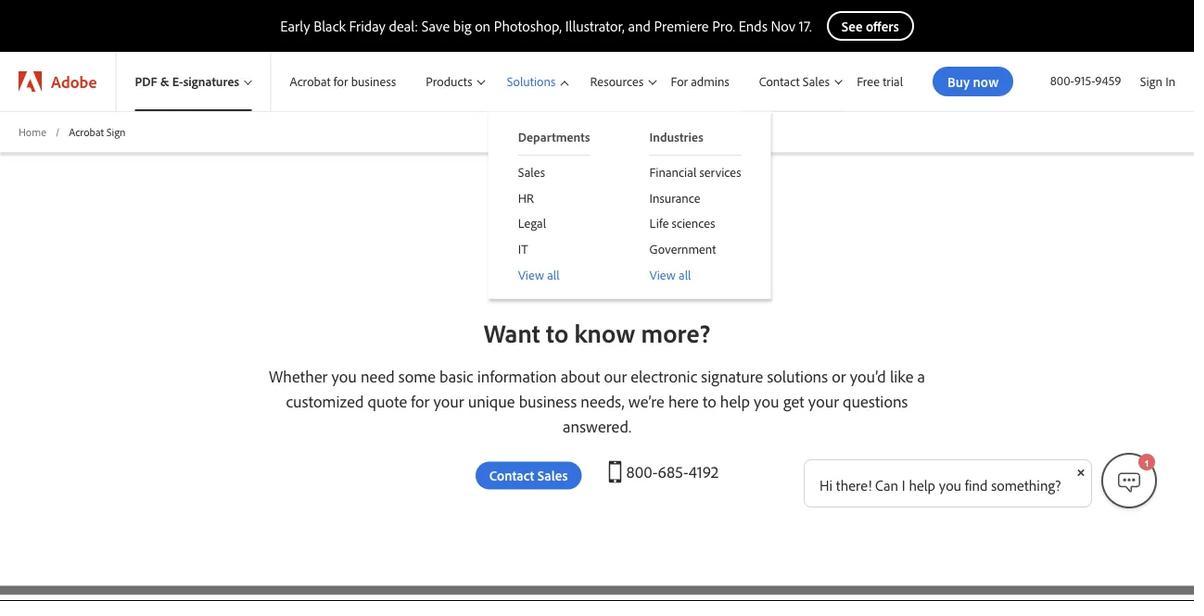 Task type: vqa. For each thing, say whether or not it's contained in the screenshot.
17.
yes



Task type: locate. For each thing, give the bounding box(es) containing it.
1 vertical spatial for
[[411, 391, 430, 412]]

help
[[720, 391, 750, 412], [909, 477, 936, 495]]

1 vertical spatial contact
[[489, 467, 534, 485]]

all
[[547, 267, 560, 283], [679, 267, 691, 283]]

1 view from the left
[[518, 267, 544, 283]]

800- for 915-
[[1050, 72, 1075, 89]]

contact sales for the contact sales popup button
[[759, 73, 830, 89]]

sales inside the contact sales popup button
[[803, 73, 830, 89]]

view down it
[[518, 267, 544, 283]]

contact for the contact sales popup button
[[759, 73, 800, 89]]

2 all from the left
[[679, 267, 691, 283]]

you up "customized"
[[331, 366, 357, 387]]

trial
[[883, 73, 903, 90]]

information
[[477, 366, 557, 387]]

friday
[[349, 17, 386, 35]]

2 view all link from the left
[[620, 262, 771, 287]]

0 horizontal spatial contact sales
[[489, 467, 568, 485]]

0 horizontal spatial all
[[547, 267, 560, 283]]

0 horizontal spatial view all
[[518, 267, 560, 283]]

your
[[433, 391, 464, 412], [809, 391, 839, 412]]

early black friday deal: save big on photoshop, illustrator, and premiere pro. ends nov 17.
[[280, 17, 812, 35]]

sciences
[[672, 215, 716, 232]]

contact inside popup button
[[759, 73, 800, 89]]

you left find
[[939, 477, 962, 495]]

products
[[426, 73, 472, 90]]

contact
[[759, 73, 800, 89], [489, 467, 534, 485]]

on
[[475, 17, 491, 35]]

sales down answered.
[[538, 467, 568, 485]]

0 horizontal spatial sign
[[106, 125, 126, 139]]

0 horizontal spatial your
[[433, 391, 464, 412]]

for inside 'whether you need some basic information about our electronic signature solutions or you'd like a customized quote for your unique business needs, we're here to help you get your questions answered.'
[[411, 391, 430, 412]]

0 horizontal spatial 800-
[[626, 462, 658, 483]]

view all down government
[[650, 267, 691, 283]]

0 vertical spatial acrobat
[[290, 73, 331, 90]]

0 horizontal spatial acrobat
[[69, 125, 104, 139]]

acrobat for business
[[290, 73, 396, 90]]

all down government
[[679, 267, 691, 283]]

0 horizontal spatial you
[[331, 366, 357, 387]]

view all link for it
[[488, 262, 620, 287]]

sales up hr
[[518, 164, 545, 180]]

sign down adobe link
[[106, 125, 126, 139]]

hr
[[518, 190, 534, 206]]

0 vertical spatial business
[[351, 73, 396, 90]]

acrobat for business link
[[271, 52, 407, 111]]

for down the some
[[411, 391, 430, 412]]

1 horizontal spatial 800-
[[1050, 72, 1075, 89]]

sign
[[1141, 73, 1163, 89], [106, 125, 126, 139]]

to inside 'whether you need some basic information about our electronic signature solutions or you'd like a customized quote for your unique business needs, we're here to help you get your questions answered.'
[[703, 391, 717, 412]]

sign left in
[[1141, 73, 1163, 89]]

solutions button
[[488, 52, 572, 111]]

needs,
[[581, 391, 625, 412]]

for
[[671, 73, 688, 90]]

illustrator,
[[565, 17, 625, 35]]

hr link
[[488, 185, 620, 211]]

1 horizontal spatial your
[[809, 391, 839, 412]]

sales left free
[[803, 73, 830, 89]]

products button
[[407, 52, 488, 111]]

1 vertical spatial to
[[703, 391, 717, 412]]

for
[[334, 73, 348, 90], [411, 391, 430, 412]]

1 vertical spatial contact sales
[[489, 467, 568, 485]]

some
[[399, 366, 436, 387]]

you left get
[[754, 391, 779, 412]]

0 vertical spatial sales
[[803, 73, 830, 89]]

sales link
[[488, 156, 620, 185]]

help right the i
[[909, 477, 936, 495]]

915-
[[1075, 72, 1096, 89]]

2 vertical spatial sales
[[538, 467, 568, 485]]

financial
[[650, 164, 697, 180]]

1 horizontal spatial view all
[[650, 267, 691, 283]]

something?
[[992, 477, 1061, 495]]

0 horizontal spatial help
[[720, 391, 750, 412]]

to right want
[[546, 317, 569, 349]]

view all for government
[[650, 267, 691, 283]]

1 horizontal spatial contact sales
[[759, 73, 830, 89]]

financial services
[[650, 164, 741, 180]]

about
[[561, 366, 600, 387]]

0 vertical spatial for
[[334, 73, 348, 90]]

1 view all link from the left
[[488, 262, 620, 287]]

0 vertical spatial 800-
[[1050, 72, 1075, 89]]

contact sales inside popup button
[[759, 73, 830, 89]]

1 vertical spatial acrobat
[[69, 125, 104, 139]]

1 vertical spatial sign
[[106, 125, 126, 139]]

government
[[650, 241, 716, 257]]

view all link down government
[[620, 262, 771, 287]]

acrobat down the early
[[290, 73, 331, 90]]

solutions
[[767, 366, 828, 387]]

want to know more?
[[484, 317, 711, 349]]

sales inside sales link
[[518, 164, 545, 180]]

it link
[[488, 236, 620, 262]]

0 horizontal spatial for
[[334, 73, 348, 90]]

free trial link
[[846, 52, 915, 111]]

pdf & e-signatures button
[[116, 52, 270, 111]]

departments
[[518, 129, 590, 145]]

customized
[[286, 391, 364, 412]]

free
[[857, 73, 880, 90]]

to
[[546, 317, 569, 349], [703, 391, 717, 412]]

sign inside button
[[1141, 73, 1163, 89]]

view all down it link at top
[[518, 267, 560, 283]]

0 vertical spatial you
[[331, 366, 357, 387]]

sales inside contact sales link
[[538, 467, 568, 485]]

800- left 9459
[[1050, 72, 1075, 89]]

acrobat for acrobat for business
[[290, 73, 331, 90]]

2 view all from the left
[[650, 267, 691, 283]]

0 vertical spatial contact sales
[[759, 73, 830, 89]]

photoshop,
[[494, 17, 562, 35]]

2 vertical spatial you
[[939, 477, 962, 495]]

business down friday at the top
[[351, 73, 396, 90]]

view for government
[[650, 267, 676, 283]]

sales for contact sales link
[[538, 467, 568, 485]]

800- left the '4192'
[[626, 462, 658, 483]]

view
[[518, 267, 544, 283], [650, 267, 676, 283]]

view down government
[[650, 267, 676, 283]]

1 vertical spatial 800-
[[626, 462, 658, 483]]

to right here
[[703, 391, 717, 412]]

1 horizontal spatial you
[[754, 391, 779, 412]]

can
[[876, 477, 899, 495]]

1 horizontal spatial all
[[679, 267, 691, 283]]

view all
[[518, 267, 560, 283], [650, 267, 691, 283]]

help down signature
[[720, 391, 750, 412]]

acrobat
[[290, 73, 331, 90], [69, 125, 104, 139]]

1 horizontal spatial acrobat
[[290, 73, 331, 90]]

contact sales
[[759, 73, 830, 89], [489, 467, 568, 485]]

2 view from the left
[[650, 267, 676, 283]]

2 horizontal spatial you
[[939, 477, 962, 495]]

business down 'information'
[[519, 391, 577, 412]]

1 horizontal spatial help
[[909, 477, 936, 495]]

1 vertical spatial business
[[519, 391, 577, 412]]

800- for 685-
[[626, 462, 658, 483]]

0 horizontal spatial view
[[518, 267, 544, 283]]

a
[[918, 366, 926, 387]]

1 horizontal spatial contact
[[759, 73, 800, 89]]

800-685-4192
[[626, 462, 719, 483]]

contact sales down 17. on the right of the page
[[759, 73, 830, 89]]

0 horizontal spatial business
[[351, 73, 396, 90]]

contact sales for contact sales link
[[489, 467, 568, 485]]

contact down the nov
[[759, 73, 800, 89]]

services
[[700, 164, 741, 180]]

0 vertical spatial to
[[546, 317, 569, 349]]

contact sales down unique
[[489, 467, 568, 485]]

view all link
[[488, 262, 620, 287], [620, 262, 771, 287]]

your down basic
[[433, 391, 464, 412]]

800-
[[1050, 72, 1075, 89], [626, 462, 658, 483]]

0 horizontal spatial contact
[[489, 467, 534, 485]]

free trial
[[857, 73, 903, 90]]

1 horizontal spatial business
[[519, 391, 577, 412]]

help inside 'whether you need some basic information about our electronic signature solutions or you'd like a customized quote for your unique business needs, we're here to help you get your questions answered.'
[[720, 391, 750, 412]]

1 horizontal spatial for
[[411, 391, 430, 412]]

acrobat down adobe
[[69, 125, 104, 139]]

0 vertical spatial contact
[[759, 73, 800, 89]]

1 all from the left
[[547, 267, 560, 283]]

contact down unique
[[489, 467, 534, 485]]

all down it link at top
[[547, 267, 560, 283]]

solutions
[[507, 73, 556, 90]]

1 your from the left
[[433, 391, 464, 412]]

for down the black
[[334, 73, 348, 90]]

your down or
[[809, 391, 839, 412]]

in
[[1166, 73, 1176, 89]]

1 view all from the left
[[518, 267, 560, 283]]

1 horizontal spatial to
[[703, 391, 717, 412]]

sales
[[803, 73, 830, 89], [518, 164, 545, 180], [538, 467, 568, 485]]

contact for contact sales link
[[489, 467, 534, 485]]

1 horizontal spatial view
[[650, 267, 676, 283]]

or
[[832, 366, 846, 387]]

0 vertical spatial sign
[[1141, 73, 1163, 89]]

all for government
[[679, 267, 691, 283]]

1 horizontal spatial sign
[[1141, 73, 1163, 89]]

1 vertical spatial sales
[[518, 164, 545, 180]]

legal link
[[488, 211, 620, 236]]

sign in button
[[1137, 66, 1180, 97]]

1 vertical spatial you
[[754, 391, 779, 412]]

view all link down it
[[488, 262, 620, 287]]

0 vertical spatial help
[[720, 391, 750, 412]]

800-915-9459 link
[[1050, 72, 1122, 89]]



Task type: describe. For each thing, give the bounding box(es) containing it.
you'd
[[850, 366, 886, 387]]

business inside 'whether you need some basic information about our electronic signature solutions or you'd like a customized quote for your unique business needs, we're here to help you get your questions answered.'
[[519, 391, 577, 412]]

electronic
[[631, 366, 698, 387]]

adobe
[[51, 71, 97, 92]]

premiere
[[654, 17, 709, 35]]

there!
[[836, 477, 872, 495]]

1
[[1145, 459, 1150, 469]]

pro.
[[713, 17, 735, 35]]

signatures
[[183, 73, 239, 90]]

quote
[[368, 391, 407, 412]]

685-
[[658, 462, 689, 483]]

get
[[783, 391, 805, 412]]

basic
[[440, 366, 474, 387]]

and
[[628, 17, 651, 35]]

resources
[[590, 73, 644, 90]]

4192
[[689, 462, 719, 483]]

contact sales button
[[741, 52, 846, 111]]

2 your from the left
[[809, 391, 839, 412]]

view all link for government
[[620, 262, 771, 287]]

financial services link
[[620, 156, 771, 185]]

life sciences link
[[620, 211, 771, 236]]

1 button
[[1102, 454, 1157, 509]]

pdf
[[135, 73, 157, 90]]

questions
[[843, 391, 908, 412]]

life sciences
[[650, 215, 716, 232]]

resources button
[[572, 52, 660, 111]]

for admins
[[671, 73, 730, 90]]

i
[[902, 477, 906, 495]]

home
[[19, 125, 46, 139]]

0 horizontal spatial to
[[546, 317, 569, 349]]

insurance link
[[620, 185, 771, 211]]

know
[[575, 317, 635, 349]]

here
[[669, 391, 699, 412]]

home link
[[19, 124, 46, 140]]

insurance
[[650, 190, 701, 206]]

e-
[[172, 73, 183, 90]]

our
[[604, 366, 627, 387]]

contact sales link
[[476, 463, 582, 490]]

big
[[453, 17, 472, 35]]

it
[[518, 241, 528, 257]]

all for it
[[547, 267, 560, 283]]

17.
[[799, 17, 812, 35]]

9459
[[1096, 72, 1122, 89]]

sign in
[[1141, 73, 1176, 89]]

ends
[[739, 17, 768, 35]]

1 vertical spatial help
[[909, 477, 936, 495]]

want
[[484, 317, 540, 349]]

view all for it
[[518, 267, 560, 283]]

for admins link
[[660, 52, 741, 111]]

need
[[361, 366, 395, 387]]

admins
[[691, 73, 730, 90]]

view for it
[[518, 267, 544, 283]]

&
[[160, 73, 169, 90]]

answered.
[[563, 416, 632, 437]]

adobe link
[[0, 52, 115, 111]]

deal:
[[389, 17, 418, 35]]

early
[[280, 17, 310, 35]]

we're
[[629, 391, 665, 412]]

more?
[[641, 317, 711, 349]]

signature
[[701, 366, 764, 387]]

whether you need some basic information about our electronic signature solutions or you'd like a customized quote for your unique business needs, we're here to help you get your questions answered.
[[269, 366, 926, 437]]

whether
[[269, 366, 328, 387]]

life
[[650, 215, 669, 232]]

save
[[422, 17, 450, 35]]

acrobat for acrobat sign
[[69, 125, 104, 139]]

800-915-9459
[[1050, 72, 1122, 89]]

sales for the contact sales popup button
[[803, 73, 830, 89]]

black
[[314, 17, 346, 35]]

pdf & e-signatures
[[135, 73, 239, 90]]

hi there! can i help you find something?
[[820, 477, 1061, 495]]

legal
[[518, 215, 546, 232]]

nov
[[771, 17, 796, 35]]

800-685-4192 link
[[604, 462, 719, 484]]

acrobat sign
[[69, 125, 126, 139]]

find
[[965, 477, 988, 495]]

hi
[[820, 477, 833, 495]]



